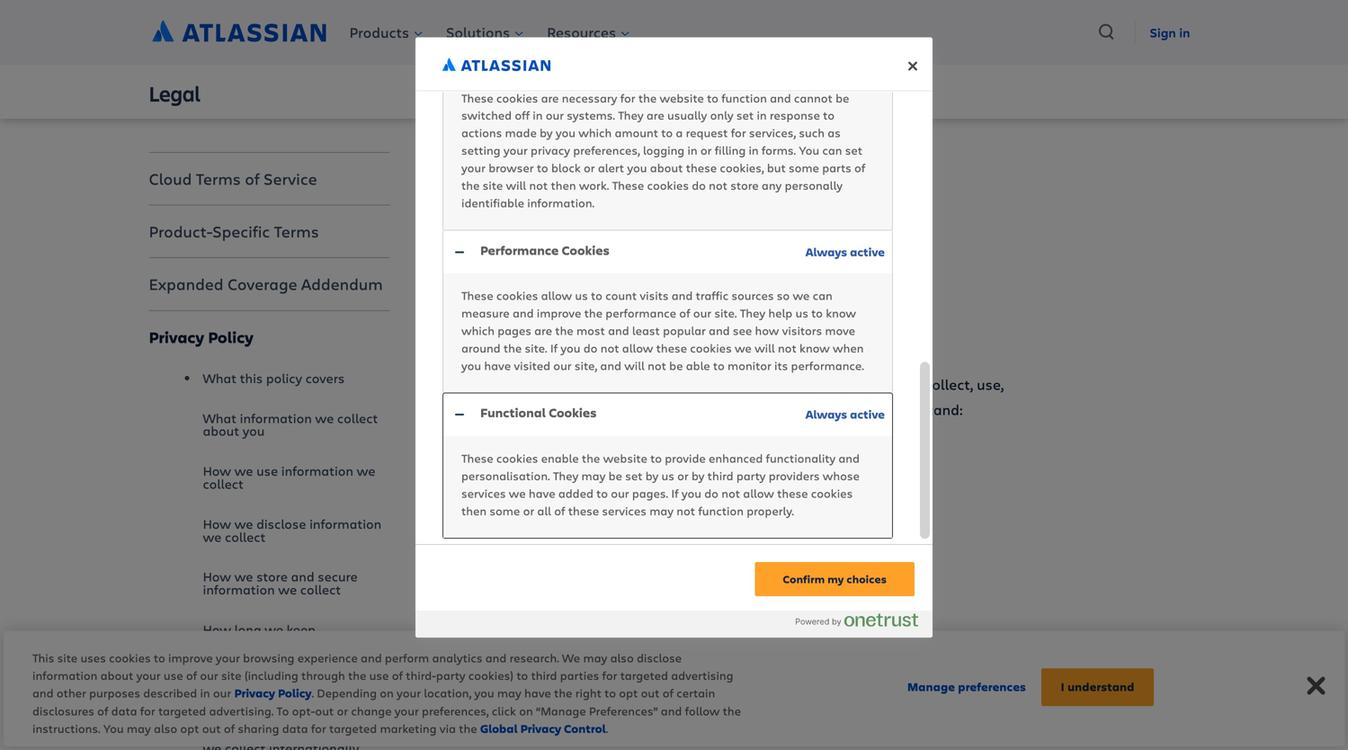 Task type: describe. For each thing, give the bounding box(es) containing it.
the left most
[[555, 323, 574, 338]]

how we use information we collect for the right 'how we use information we collect' link
[[455, 493, 699, 513]]

off
[[515, 107, 530, 123]]

1 horizontal spatial disclose
[[514, 540, 570, 559]]

or left all
[[523, 503, 535, 518]]

or down the 'request'
[[701, 142, 712, 158]]

1 vertical spatial on
[[519, 703, 533, 719]]

the right follow
[[723, 703, 741, 719]]

and inside "how we store and secure information we collect"
[[291, 568, 315, 585]]

my
[[828, 572, 844, 586]]

have inside these cookies allow us to count visits and traffic sources so we can measure and improve the performance of our site. they help us to know which pages are the most and least popular and see how visitors move around the site. if you do not allow these cookies we will not know when you have visited our site, and will not be able to monitor its performance.
[[484, 358, 511, 373]]

0 vertical spatial privacy policy
[[419, 158, 677, 215]]

may down the pages.
[[650, 503, 674, 518]]

2 vertical spatial targeted
[[329, 721, 377, 736]]

disclose inside this site uses cookies to improve your browsing experience and perform analytics and research. we may also disclose information about your use of our site (including through the use of third-party cookies) to third parties for targeted advertising and other purposes described in our
[[637, 650, 682, 666]]

1 horizontal spatial opt
[[619, 685, 638, 701]]

to left 'count' at top left
[[591, 287, 603, 303]]

the up most
[[584, 305, 603, 321]]

always for performance cookies
[[806, 244, 847, 260]]

sources
[[732, 287, 774, 303]]

us,
[[610, 375, 629, 394]]

0 horizontal spatial us
[[575, 287, 588, 303]]

then inside 'these cookies are necessary for the website to function and cannot be switched off in our systems. they are usually only set in response to actions made by you which amount to a request for services, such as setting your privacy preferences, logging in or filling in forms. you can set your browser to block or alert you about these cookies, but some parts of the site will not then work. these cookies do not store any personally identifiable information.'
[[551, 177, 576, 193]]

about inside this site uses cookies to improve your browsing experience and perform analytics and research. we may also disclose information about your use of our site (including through the use of third-party cookies) to third parties for targeted advertising and other purposes described in our
[[100, 667, 133, 683]]

you up site,
[[561, 340, 581, 356]]

in up cookies,
[[749, 142, 759, 158]]

resources
[[547, 22, 616, 42]]

in right off
[[533, 107, 543, 123]]

allow inside these cookies enable the website to provide enhanced functionality and personalisation. they may be set by us or by third party providers whose services we have added to our pages. if you do not allow these cookies then some or all of these services may not function properly.
[[743, 485, 774, 501]]

0 vertical spatial data
[[111, 703, 137, 719]]

filling
[[715, 142, 746, 158]]

added
[[559, 485, 594, 501]]

solutions link
[[434, 19, 533, 45]]

personalisation.
[[461, 468, 550, 483]]

cloud terms of service link
[[149, 157, 390, 200]]

you inside 'these cookies are necessary for the website to function and cannot be switched off in our systems. they are usually only set in response to actions made by you which amount to a request for services, such as setting your privacy preferences, logging in or filling in forms. you can set your browser to block or alert you about these cookies, but some parts of the site will not then work. these cookies do not store any personally identifiable information.'
[[799, 142, 820, 158]]

be inside these cookies allow us to count visits and traffic sources so we can measure and improve the performance of our site. they help us to know which pages are the most and least popular and see how visitors move around the site. if you do not allow these cookies we will not know when you have visited our site, and will not be able to monitor its performance.
[[669, 358, 683, 373]]

"manage
[[536, 703, 586, 719]]

0 horizontal spatial out
[[202, 721, 221, 736]]

and down your
[[419, 400, 445, 419]]

product-specific terms link
[[149, 210, 390, 253]]

0 horizontal spatial what information we collect about you link
[[203, 398, 390, 451]]

0 horizontal spatial how long we keep information
[[203, 621, 316, 651]]

to up described
[[154, 650, 165, 666]]

all
[[537, 503, 551, 518]]

cookies for performance cookies
[[562, 242, 610, 258]]

via
[[440, 721, 456, 736]]

preferences, inside the . depending on your location, you may have the right to opt out of certain disclosures of data for targeted advertising. to opt-out or change your preferences, click on "manage preferences" and follow the instructions. you may also opt out of sharing data for targeted marketing via the
[[422, 703, 489, 719]]

a
[[676, 125, 683, 141]]

not up its
[[778, 340, 797, 356]]

the inside this site uses cookies to improve your browsing experience and perform analytics and research. we may also disclose information about your use of our site (including through the use of third-party cookies) to third parties for targeted advertising and other purposes described in our
[[348, 667, 366, 683]]

your up browser
[[504, 142, 528, 158]]

cloud terms of service
[[149, 168, 317, 189]]

2 horizontal spatial policy
[[564, 158, 677, 215]]

1 horizontal spatial set
[[737, 107, 754, 123]]

0 vertical spatial are
[[541, 90, 559, 105]]

and left least
[[608, 323, 629, 338]]

and up pages
[[513, 305, 534, 321]]

your up marketing
[[395, 703, 419, 719]]

to up visitors
[[812, 305, 823, 321]]

powered by onetrust image
[[796, 613, 918, 627]]

for down opt- on the left bottom of the page
[[311, 721, 326, 736]]

2 horizontal spatial out
[[641, 685, 660, 701]]

solutions
[[446, 22, 510, 42]]

have inside these cookies enable the website to provide enhanced functionality and personalisation. they may be set by us or by third party providers whose services we have added to our pages. if you do not allow these cookies then some or all of these services may not function properly.
[[529, 485, 556, 501]]

do inside 'these cookies are necessary for the website to function and cannot be switched off in our systems. they are usually only set in response to actions made by you which amount to a request for services, such as setting your privacy preferences, logging in or filling in forms. you can set your browser to block or alert you about these cookies, but some parts of the site will not then work. these cookies do not store any personally identifiable information.'
[[692, 177, 706, 193]]

perform
[[385, 650, 429, 666]]

0 horizontal spatial policy
[[266, 369, 302, 387]]

0 horizontal spatial store
[[256, 568, 288, 585]]

by inside 'these cookies are necessary for the website to function and cannot be switched off in our systems. they are usually only set in response to actions made by you which amount to a request for services, such as setting your privacy preferences, logging in or filling in forms. you can set your browser to block or alert you about these cookies, but some parts of the site will not then work. these cookies do not store any personally identifiable information.'
[[540, 125, 553, 141]]

0 vertical spatial allow
[[541, 287, 572, 303]]

what information we collect about you for what information we collect about you link to the right
[[455, 446, 722, 466]]

0 horizontal spatial is
[[505, 375, 516, 394]]

through
[[301, 667, 345, 683]]

and up disclosures
[[32, 685, 54, 701]]

in down the 'request'
[[688, 142, 698, 158]]

and up we
[[553, 587, 579, 606]]

may inside this site uses cookies to improve your browsing experience and perform analytics and research. we may also disclose information about your use of our site (including through the use of third-party cookies) to third parties for targeted advertising and other purposes described in our
[[583, 650, 608, 666]]

0 vertical spatial policy
[[506, 327, 557, 354]]

1 vertical spatial data
[[282, 721, 308, 736]]

not down cookies,
[[709, 177, 728, 193]]

these down added
[[568, 503, 599, 518]]

to left provide
[[651, 450, 662, 466]]

(including
[[245, 667, 298, 683]]

you down around
[[461, 358, 481, 373]]

understand
[[1068, 680, 1135, 695]]

whose
[[823, 468, 860, 483]]

information.
[[527, 195, 595, 211]]

your up described
[[136, 667, 161, 683]]

1 vertical spatial policy
[[208, 326, 254, 348]]

do inside these cookies enable the website to provide enhanced functionality and personalisation. they may be set by us or by third party providers whose services we have added to our pages. if you do not allow these cookies then some or all of these services may not function properly.
[[705, 485, 719, 501]]

2 company logo image from the top
[[443, 58, 551, 71]]

cookies up pages
[[497, 287, 538, 303]]

0 horizontal spatial keep
[[287, 621, 316, 638]]

the up "manage
[[554, 685, 573, 701]]

0 horizontal spatial disclose
[[256, 515, 306, 532]]

you inside the . depending on your location, you may have the right to opt out of certain disclosures of data for targeted advertising. to opt-out or change your preferences, click on "manage preferences" and follow the instructions. you may also opt out of sharing data for targeted marketing via the
[[475, 685, 494, 701]]

functionality
[[766, 450, 836, 466]]

legal
[[149, 79, 200, 108]]

1 vertical spatial know
[[800, 340, 830, 356]]

collect inside how we disclose information we collect
[[225, 528, 266, 545]]

privacy down setting
[[419, 158, 557, 215]]

of inside these cookies allow us to count visits and traffic sources so we can measure and improve the performance of our site. they help us to know which pages are the most and least popular and see how visitors move around the site. if you do not allow these cookies we will not know when you have visited our site, and will not be able to monitor its performance.
[[679, 305, 690, 321]]

intended
[[738, 400, 798, 419]]

privacy inside 'these cookies are necessary for the website to function and cannot be switched off in our systems. they are usually only set in response to actions made by you which amount to a request for services, such as setting your privacy preferences, logging in or filling in forms. you can set your browser to block or alert you about these cookies, but some parts of the site will not then work. these cookies do not store any personally identifiable information.'
[[531, 142, 570, 158]]

cloud
[[149, 168, 192, 189]]

2 horizontal spatial us
[[796, 305, 809, 321]]

made
[[505, 125, 537, 141]]

privacy inside your privacy is important to us, and so is being transparent about how we collect, use, and share information about you. this policy is intended to help you understand:
[[453, 375, 502, 394]]

to right added
[[597, 485, 608, 501]]

1 horizontal spatial how we disclose information we collect
[[455, 540, 727, 559]]

actions
[[461, 125, 502, 141]]

and left perform in the left of the page
[[361, 650, 382, 666]]

cookies up personalisation. in the bottom of the page
[[497, 450, 538, 466]]

0 horizontal spatial how to access and control your information link
[[203, 663, 390, 716]]

2 vertical spatial will
[[625, 358, 645, 373]]

policy inside privacy "alert dialog"
[[278, 685, 312, 701]]

choices
[[847, 572, 887, 586]]

we
[[562, 650, 580, 666]]

1 vertical spatial terms
[[274, 221, 319, 242]]

how to access and control your information for the left the how to access and control your information link
[[203, 674, 365, 704]]

switched
[[461, 107, 512, 123]]

1 vertical spatial site.
[[525, 340, 548, 356]]

these down alert
[[612, 177, 644, 193]]

privacy up advertising.
[[234, 685, 275, 701]]

1 horizontal spatial how we store and secure information we collect
[[455, 587, 788, 606]]

0 vertical spatial know
[[826, 305, 856, 321]]

and right us,
[[633, 375, 659, 394]]

but
[[767, 160, 786, 176]]

1 vertical spatial out
[[315, 703, 334, 719]]

information inside how long we keep information
[[203, 634, 275, 651]]

experience
[[298, 650, 358, 666]]

your down third-
[[397, 685, 421, 701]]

1 horizontal spatial what information we collect about you link
[[455, 446, 722, 466]]

they inside these cookies enable the website to provide enhanced functionality and personalisation. they may be set by us or by third party providers whose services we have added to our pages. if you do not allow these cookies then some or all of these services may not function properly.
[[553, 468, 579, 483]]

0 horizontal spatial site
[[57, 650, 78, 666]]

in up the "services,"
[[757, 107, 767, 123]]

properly.
[[747, 503, 794, 518]]

will inside 'these cookies are necessary for the website to function and cannot be switched off in our systems. they are usually only set in response to actions made by you which amount to a request for services, such as setting your privacy preferences, logging in or filling in forms. you can set your browser to block or alert you about these cookies, but some parts of the site will not then work. these cookies do not store any personally identifiable information.'
[[506, 177, 526, 193]]

to down research.
[[517, 667, 528, 683]]

0 horizontal spatial how long we keep information link
[[203, 610, 390, 663]]

performance
[[606, 305, 677, 321]]

the inside these cookies enable the website to provide enhanced functionality and personalisation. they may be set by us or by third party providers whose services we have added to our pages. if you do not allow these cookies then some or all of these services may not function properly.
[[582, 450, 600, 466]]

1 vertical spatial this
[[240, 369, 263, 387]]

so inside these cookies allow us to count visits and traffic sources so we can measure and improve the performance of our site. they help us to know which pages are the most and least popular and see how visitors move around the site. if you do not allow these cookies we will not know when you have visited our site, and will not be able to monitor its performance.
[[777, 287, 790, 303]]

1 company logo image from the top
[[443, 47, 551, 82]]

cookies up off
[[497, 90, 538, 105]]

such
[[799, 125, 825, 141]]

products
[[349, 22, 409, 42]]

how we transfer information we collect internationally for the rightmost "how we transfer information we collect internationally" link
[[455, 727, 833, 747]]

how inside the how to access and control your information
[[203, 674, 231, 691]]

0 vertical spatial this
[[471, 327, 502, 354]]

use,
[[977, 375, 1004, 394]]

sign in
[[1150, 24, 1191, 41]]

preferences, inside 'these cookies are necessary for the website to function and cannot be switched off in our systems. they are usually only set in response to actions made by you which amount to a request for services, such as setting your privacy preferences, logging in or filling in forms. you can set your browser to block or alert you about these cookies, but some parts of the site will not then work. these cookies do not store any personally identifiable information.'
[[573, 142, 640, 158]]

functional
[[480, 405, 546, 421]]

the down pages
[[504, 340, 522, 356]]

may up added
[[582, 468, 606, 483]]

your down setting
[[461, 160, 486, 176]]

cookies up able on the right
[[690, 340, 732, 356]]

for up filling
[[731, 125, 746, 141]]

secure inside "how we store and secure information we collect"
[[318, 568, 358, 585]]

to inside the . depending on your location, you may have the right to opt out of certain disclosures of data for targeted advertising. to opt-out or change your preferences, click on "manage preferences" and follow the instructions. you may also opt out of sharing data for targeted marketing via the
[[605, 685, 616, 701]]

location,
[[424, 685, 472, 701]]

around
[[461, 340, 501, 356]]

of down advertising.
[[224, 721, 235, 736]]

0 horizontal spatial opt
[[180, 721, 199, 736]]

0 vertical spatial site.
[[715, 305, 737, 321]]

and right "visits"
[[672, 287, 693, 303]]

0 vertical spatial on
[[380, 685, 394, 701]]

browser
[[489, 160, 534, 176]]

move
[[825, 323, 856, 338]]

1 horizontal spatial access
[[508, 680, 554, 700]]

0 vertical spatial terms
[[196, 168, 241, 189]]

traffic
[[696, 287, 729, 303]]

starting:
[[481, 237, 539, 256]]

control for the left the how to access and control your information link
[[322, 674, 365, 691]]

have inside the . depending on your location, you may have the right to opt out of certain disclosures of data for targeted advertising. to opt-out or change your preferences, click on "manage preferences" and follow the instructions. you may also opt out of sharing data for targeted marketing via the
[[525, 685, 551, 701]]

you down your privacy is important to us, and so is being transparent about how we collect, use, and share information about you. this policy is intended to help you understand:
[[697, 446, 722, 466]]

you inside these cookies enable the website to provide enhanced functionality and personalisation. they may be set by us or by third party providers whose services we have added to our pages. if you do not allow these cookies then some or all of these services may not function properly.
[[682, 485, 702, 501]]

logging
[[643, 142, 685, 158]]

how inside how we use information we collect
[[203, 462, 231, 480]]

which inside these cookies allow us to count visits and traffic sources so we can measure and improve the performance of our site. they help us to know which pages are the most and least popular and see how visitors move around the site. if you do not allow these cookies we will not know when you have visited our site, and will not be able to monitor its performance.
[[461, 323, 495, 338]]

2 horizontal spatial by
[[692, 468, 705, 483]]

to left block
[[537, 160, 548, 176]]

1 horizontal spatial by
[[646, 468, 659, 483]]

some inside these cookies enable the website to provide enhanced functionality and personalisation. they may be set by us or by third party providers whose services we have added to our pages. if you do not allow these cookies then some or all of these services may not function properly.
[[490, 503, 520, 518]]

transfer for the left "how we transfer information we collect internationally" link
[[256, 727, 305, 744]]

1 horizontal spatial how we transfer information we collect internationally link
[[455, 727, 833, 747]]

of left certain
[[663, 685, 674, 701]]

manage
[[908, 680, 955, 695]]

enhanced
[[709, 450, 763, 466]]

least
[[632, 323, 660, 338]]

these cookies enable the website to provide enhanced functionality and personalisation. they may be set by us or by third party providers whose services we have added to our pages. if you do not allow these cookies then some or all of these services may not function properly.
[[461, 450, 860, 518]]

of left service
[[245, 168, 260, 189]]

1 vertical spatial are
[[647, 107, 665, 123]]

what this policy covers link
[[203, 358, 390, 398]]

visited
[[514, 358, 551, 373]]

pages
[[498, 323, 532, 338]]

control
[[564, 721, 606, 737]]

legal link
[[149, 65, 200, 119]]

for up amount
[[620, 90, 636, 105]]

targeted inside this site uses cookies to improve your browsing experience and perform analytics and research. we may also disclose information about your use of our site (including through the use of third-party cookies) to third parties for targeted advertising and other purposes described in our
[[620, 667, 668, 683]]

or up work.
[[584, 160, 595, 176]]

0 horizontal spatial how we disclose information we collect link
[[203, 504, 390, 557]]

0 horizontal spatial how we store and secure information we collect link
[[203, 557, 390, 610]]

you right alert
[[627, 160, 647, 176]]

not down provide
[[677, 503, 695, 518]]

usually
[[668, 107, 707, 123]]

count
[[606, 287, 637, 303]]

as
[[828, 125, 841, 141]]

1 horizontal spatial how long we keep information
[[455, 634, 664, 653]]

2023
[[590, 237, 624, 256]]

share
[[448, 400, 486, 419]]

to left a
[[661, 125, 673, 141]]

always for functional cookies
[[806, 407, 847, 423]]

global privacy control .
[[480, 721, 608, 737]]

0 horizontal spatial how we disclose information we collect
[[203, 515, 382, 545]]

1 vertical spatial allow
[[622, 340, 653, 356]]

1 horizontal spatial is
[[682, 375, 693, 394]]

party inside this site uses cookies to improve your browsing experience and perform analytics and research. we may also disclose information about your use of our site (including through the use of third-party cookies) to third parties for targeted advertising and other purposes described in our
[[436, 667, 466, 683]]

not up 'information.'
[[529, 177, 548, 193]]

0 vertical spatial services
[[461, 485, 506, 501]]

performance cookies
[[480, 242, 610, 258]]

manage preferences
[[908, 680, 1026, 695]]

if inside these cookies allow us to count visits and traffic sources so we can measure and improve the performance of our site. they help us to know which pages are the most and least popular and see how visitors move around the site. if you do not allow these cookies we will not know when you have visited our site, and will not be able to monitor its performance.
[[550, 340, 558, 356]]

transfer for the rightmost "how we transfer information we collect internationally" link
[[514, 727, 568, 747]]

us inside these cookies enable the website to provide enhanced functionality and personalisation. they may be set by us or by third party providers whose services we have added to our pages. if you do not allow these cookies then some or all of these services may not function properly.
[[662, 468, 675, 483]]

1 horizontal spatial how we store and secure information we collect link
[[455, 587, 788, 606]]

change
[[351, 703, 392, 719]]

how inside these cookies allow us to count visits and traffic sources so we can measure and improve the performance of our site. they help us to know which pages are the most and least popular and see how visitors move around the site. if you do not allow these cookies we will not know when you have visited our site, and will not be able to monitor its performance.
[[755, 323, 779, 338]]

not down enhanced
[[722, 485, 740, 501]]

marketing
[[380, 721, 437, 736]]

1 vertical spatial secure
[[582, 587, 627, 606]]

expanded coverage addendum
[[149, 274, 383, 295]]

how we transfer information we collect internationally for the left "how we transfer information we collect internationally" link
[[203, 727, 380, 750]]

and inside the how to access and control your information
[[295, 674, 319, 691]]

party inside these cookies enable the website to provide enhanced functionality and personalisation. they may be set by us or by third party providers whose services we have added to our pages. if you do not allow these cookies then some or all of these services may not function properly.
[[737, 468, 766, 483]]

0 vertical spatial covers
[[560, 327, 615, 354]]

privacy inside global privacy control .
[[521, 721, 561, 737]]

of up described
[[186, 667, 197, 683]]

function inside these cookies enable the website to provide enhanced functionality and personalisation. they may be set by us or by third party providers whose services we have added to our pages. if you do not allow these cookies then some or all of these services may not function properly.
[[698, 503, 744, 518]]

we inside these cookies enable the website to provide enhanced functionality and personalisation. they may be set by us or by third party providers whose services we have added to our pages. if you do not allow these cookies then some or all of these services may not function properly.
[[509, 485, 526, 501]]

expanded
[[149, 274, 224, 295]]

analytics
[[432, 650, 483, 666]]

third inside this site uses cookies to improve your browsing experience and perform analytics and research. we may also disclose information about your use of our site (including through the use of third-party cookies) to third parties for targeted advertising and other purposes described in our
[[531, 667, 557, 683]]

these down "providers"
[[777, 485, 808, 501]]

not down least
[[648, 358, 667, 373]]

0 vertical spatial privacy policy link
[[149, 316, 390, 358]]

sign in button
[[1145, 16, 1196, 49]]

parts
[[822, 160, 852, 176]]

may down purposes
[[127, 721, 151, 736]]

sign
[[1150, 24, 1176, 41]]

information inside "how we store and secure information we collect"
[[203, 581, 275, 598]]

2 horizontal spatial is
[[723, 400, 734, 419]]

your privacy is important to us, and so is being transparent about how we collect, use, and share information about you. this policy is intended to help you understand:
[[419, 375, 1004, 419]]

right
[[576, 685, 602, 701]]

the up identifiable
[[461, 177, 480, 193]]

1 vertical spatial services
[[602, 503, 647, 518]]

forms.
[[762, 142, 796, 158]]

1 horizontal spatial how long we keep information link
[[455, 634, 664, 653]]

1 horizontal spatial how we disclose information we collect link
[[455, 540, 727, 559]]

cookies)
[[469, 667, 514, 683]]

work.
[[579, 177, 609, 193]]

this inside your privacy is important to us, and so is being transparent about how we collect, use, and share information about you. this policy is intended to help you understand:
[[649, 400, 676, 419]]

may up click at the bottom
[[497, 685, 522, 701]]

only
[[710, 107, 734, 123]]

1 horizontal spatial how to access and control your information link
[[455, 680, 756, 700]]

any
[[762, 177, 782, 193]]

for down described
[[140, 703, 155, 719]]

provide
[[665, 450, 706, 466]]

your inside the how to access and control your information
[[203, 687, 230, 704]]

. inside global privacy control .
[[606, 721, 608, 736]]

long for the right how long we keep information link
[[490, 634, 520, 653]]

1 horizontal spatial how we use information we collect link
[[455, 493, 699, 513]]

in inside button
[[1180, 24, 1191, 41]]

1 vertical spatial privacy policy
[[149, 326, 254, 348]]

how inside "how we store and secure information we collect"
[[203, 568, 231, 585]]

. depending on your location, you may have the right to opt out of certain disclosures of data for targeted advertising. to opt-out or change your preferences, click on "manage preferences" and follow the instructions. you may also opt out of sharing data for targeted marketing via the
[[32, 685, 741, 736]]

july
[[542, 237, 568, 256]]

services,
[[749, 125, 796, 141]]

cookies down the whose
[[811, 485, 853, 501]]



Task type: vqa. For each thing, say whether or not it's contained in the screenshot.
collect in the the How we disclose information we collect
yes



Task type: locate. For each thing, give the bounding box(es) containing it.
and inside 'these cookies are necessary for the website to function and cannot be switched off in our systems. they are usually only set in response to actions made by you which amount to a request for services, such as setting your privacy preferences, logging in or filling in forms. you can set your browser to block or alert you about these cookies, but some parts of the site will not then work. these cookies do not store any personally identifiable information.'
[[770, 90, 791, 105]]

privacy policy inside privacy "alert dialog"
[[234, 685, 312, 701]]

which inside 'these cookies are necessary for the website to function and cannot be switched off in our systems. they are usually only set in response to actions made by you which amount to a request for services, such as setting your privacy preferences, logging in or filling in forms. you can set your browser to block or alert you about these cookies, but some parts of the site will not then work. these cookies do not store any personally identifiable information.'
[[579, 125, 612, 141]]

to down transparent
[[802, 400, 816, 419]]

if inside these cookies enable the website to provide enhanced functionality and personalisation. they may be set by us or by third party providers whose services we have added to our pages. if you do not allow these cookies then some or all of these services may not function properly.
[[671, 485, 679, 501]]

how we use information we collect
[[203, 462, 376, 493], [455, 493, 699, 513]]

1 horizontal spatial if
[[671, 485, 679, 501]]

policy inside your privacy is important to us, and so is being transparent about how we collect, use, and share information about you. this policy is intended to help you understand:
[[679, 400, 720, 419]]

use
[[256, 462, 278, 480], [514, 493, 538, 513], [164, 667, 183, 683], [369, 667, 389, 683]]

2 always from the top
[[806, 407, 847, 423]]

control up the preferences"
[[587, 680, 635, 700]]

privacy alert dialog
[[4, 631, 1345, 747]]

to
[[277, 703, 289, 719]]

to right right
[[605, 685, 616, 701]]

1 always active from the top
[[806, 244, 885, 260]]

you
[[799, 142, 820, 158], [103, 721, 124, 736]]

necessary
[[562, 90, 618, 105]]

for right parties
[[602, 667, 618, 683]]

this right you. at the bottom left
[[649, 400, 676, 419]]

so inside your privacy is important to us, and so is being transparent about how we collect, use, and share information about you. this policy is intended to help you understand:
[[663, 375, 679, 394]]

1 horizontal spatial keep
[[548, 634, 580, 653]]

1 vertical spatial cookies
[[549, 405, 597, 421]]

website inside these cookies enable the website to provide enhanced functionality and personalisation. they may be set by us or by third party providers whose services we have added to our pages. if you do not allow these cookies then some or all of these services may not function properly.
[[603, 450, 648, 466]]

function
[[722, 90, 767, 105], [698, 503, 744, 518]]

0 vertical spatial so
[[777, 287, 790, 303]]

control for right the how to access and control your information link
[[587, 680, 635, 700]]

preferences, up "via"
[[422, 703, 489, 719]]

of down purposes
[[97, 703, 108, 719]]

they inside these cookies allow us to count visits and traffic sources so we can measure and improve the performance of our site. they help us to know which pages are the most and least popular and see how visitors move around the site. if you do not allow these cookies we will not know when you have visited our site, and will not be able to monitor its performance.
[[740, 305, 766, 321]]

cookies
[[497, 90, 538, 105], [647, 177, 689, 193], [497, 287, 538, 303], [690, 340, 732, 356], [497, 450, 538, 466], [811, 485, 853, 501], [109, 650, 151, 666]]

our inside these cookies enable the website to provide enhanced functionality and personalisation. they may be set by us or by third party providers whose services we have added to our pages. if you do not allow these cookies then some or all of these services may not function properly.
[[611, 485, 629, 501]]

1 vertical spatial you
[[103, 721, 124, 736]]

2 active from the top
[[850, 407, 885, 423]]

out
[[641, 685, 660, 701], [315, 703, 334, 719], [202, 721, 221, 736]]

. up opt- on the left bottom of the page
[[312, 685, 314, 701]]

active up 'move'
[[850, 244, 885, 260]]

to up being
[[713, 358, 725, 373]]

cookies for functional cookies
[[549, 405, 597, 421]]

you inside your privacy is important to us, and so is being transparent about how we collect, use, and share information about you. this policy is intended to help you understand:
[[853, 400, 878, 419]]

and up the whose
[[839, 450, 860, 466]]

manage preferences button
[[908, 670, 1026, 705]]

and up opt- on the left bottom of the page
[[295, 674, 319, 691]]

how we transfer information we collect internationally link down the preferences"
[[455, 727, 833, 747]]

help inside your privacy is important to us, and so is being transparent about how we collect, use, and share information about you. this policy is intended to help you understand:
[[820, 400, 850, 419]]

0 horizontal spatial allow
[[541, 287, 572, 303]]

i understand button
[[1042, 669, 1154, 706]]

how we transfer information we collect internationally down to
[[203, 727, 380, 750]]

site. up visited
[[525, 340, 548, 356]]

0 vertical spatial opt
[[619, 685, 638, 701]]

these cookies allow us to count visits and traffic sources so we can measure and improve the performance of our site. they help us to know which pages are the most and least popular and see how visitors move around the site. if you do not allow these cookies we will not know when you have visited our site, and will not be able to monitor its performance.
[[461, 287, 864, 373]]

1 horizontal spatial us
[[662, 468, 675, 483]]

0 horizontal spatial terms
[[196, 168, 241, 189]]

1 vertical spatial store
[[256, 568, 288, 585]]

2 vertical spatial policy
[[278, 685, 312, 701]]

to inside the how to access and control your information
[[234, 674, 247, 691]]

for inside this site uses cookies to improve your browsing experience and perform analytics and research. we may also disclose information about your use of our site (including through the use of third-party cookies) to third parties for targeted advertising and other purposes described in our
[[602, 667, 618, 683]]

0 horizontal spatial website
[[603, 450, 648, 466]]

then inside these cookies enable the website to provide enhanced functionality and personalisation. they may be set by us or by third party providers whose services we have added to our pages. if you do not allow these cookies then some or all of these services may not function properly.
[[461, 503, 487, 518]]

you down systems.
[[556, 125, 576, 141]]

long up browsing
[[234, 621, 261, 638]]

0 horizontal spatial what information we collect about you
[[203, 409, 378, 440]]

0 horizontal spatial what this policy covers
[[203, 369, 345, 387]]

data down opt- on the left bottom of the page
[[282, 721, 308, 736]]

of inside 'these cookies are necessary for the website to function and cannot be switched off in our systems. they are usually only set in response to actions made by you which amount to a request for services, such as setting your privacy preferences, logging in or filling in forms. you can set your browser to block or alert you about these cookies, but some parts of the site will not then work. these cookies do not store any personally identifiable information.'
[[855, 160, 866, 176]]

systems.
[[567, 107, 615, 123]]

1 horizontal spatial secure
[[582, 587, 627, 606]]

purposes
[[89, 685, 140, 701]]

information inside your privacy is important to us, and so is being transparent about how we collect, use, and share information about you. this policy is intended to help you understand:
[[490, 400, 570, 419]]

0 vertical spatial set
[[737, 107, 754, 123]]

0 horizontal spatial .
[[312, 685, 314, 701]]

active down performance.
[[850, 407, 885, 423]]

.
[[312, 685, 314, 701], [606, 721, 608, 736]]

third inside these cookies enable the website to provide enhanced functionality and personalisation. they may be set by us or by third party providers whose services we have added to our pages. if you do not allow these cookies then some or all of these services may not function properly.
[[708, 468, 734, 483]]

site. down traffic
[[715, 305, 737, 321]]

and up "manage
[[557, 680, 583, 700]]

2 vertical spatial have
[[525, 685, 551, 701]]

1 horizontal spatial targeted
[[329, 721, 377, 736]]

always active for performance cookies
[[806, 244, 885, 260]]

how long we keep information
[[203, 621, 316, 651], [455, 634, 664, 653]]

0 vertical spatial if
[[550, 340, 558, 356]]

these for allow
[[461, 287, 494, 303]]

0 horizontal spatial so
[[663, 375, 679, 394]]

1 vertical spatial which
[[461, 323, 495, 338]]

0 vertical spatial targeted
[[620, 667, 668, 683]]

of
[[855, 160, 866, 176], [245, 168, 260, 189], [679, 305, 690, 321], [554, 503, 565, 518], [186, 667, 197, 683], [392, 667, 403, 683], [663, 685, 674, 701], [97, 703, 108, 719], [224, 721, 235, 736]]

most
[[577, 323, 605, 338]]

product-
[[149, 221, 213, 242]]

and down certain
[[661, 703, 682, 719]]

your up the preferences"
[[639, 680, 669, 700]]

website up the pages.
[[603, 450, 648, 466]]

privacy down expanded
[[149, 326, 204, 348]]

1 horizontal spatial out
[[315, 703, 334, 719]]

1 vertical spatial covers
[[306, 369, 345, 387]]

allow
[[541, 287, 572, 303], [622, 340, 653, 356], [743, 485, 774, 501]]

how we use information we collect link
[[203, 451, 390, 504], [455, 493, 699, 513]]

active for functional cookies
[[850, 407, 885, 423]]

2 horizontal spatial disclose
[[637, 650, 682, 666]]

1 vertical spatial set
[[845, 142, 863, 158]]

be inside these cookies enable the website to provide enhanced functionality and personalisation. they may be set by us or by third party providers whose services we have added to our pages. if you do not allow these cookies then some or all of these services may not function properly.
[[609, 468, 622, 483]]

internationally for the left "how we transfer information we collect internationally" link
[[269, 739, 359, 750]]

also inside this site uses cookies to improve your browsing experience and perform analytics and research. we may also disclose information about your use of our site (including through the use of third-party cookies) to third parties for targeted advertising and other purposes described in our
[[610, 650, 634, 666]]

17,
[[572, 237, 586, 256]]

monitor
[[728, 358, 772, 373]]

we inside your privacy is important to us, and so is being transparent about how we collect, use, and share information about you. this policy is intended to help you understand:
[[901, 375, 921, 394]]

1 horizontal spatial be
[[669, 358, 683, 373]]

always active down performance.
[[806, 407, 885, 423]]

1 vertical spatial what information we collect about you
[[455, 446, 722, 466]]

long for how long we keep information link to the left
[[234, 621, 261, 638]]

internationally for the rightmost "how we transfer information we collect internationally" link
[[729, 727, 829, 747]]

site inside 'these cookies are necessary for the website to function and cannot be switched off in our systems. they are usually only set in response to actions made by you which amount to a request for services, such as setting your privacy preferences, logging in or filling in forms. you can set your browser to block or alert you about these cookies, but some parts of the site will not then work. these cookies do not store any personally identifiable information.'
[[483, 177, 503, 193]]

our inside 'these cookies are necessary for the website to function and cannot be switched off in our systems. they are usually only set in response to actions made by you which amount to a request for services, such as setting your privacy preferences, logging in or filling in forms. you can set your browser to block or alert you about these cookies, but some parts of the site will not then work. these cookies do not store any personally identifiable information.'
[[546, 107, 564, 123]]

secure up parties
[[582, 587, 627, 606]]

1 horizontal spatial what information we collect about you
[[455, 446, 722, 466]]

other
[[57, 685, 86, 701]]

cookies down logging
[[647, 177, 689, 193]]

which
[[579, 125, 612, 141], [461, 323, 495, 338]]

transfer down to
[[256, 727, 305, 744]]

how we store and secure information we collect link up we
[[455, 587, 788, 606]]

0 vertical spatial out
[[641, 685, 660, 701]]

these cookies are necessary for the website to function and cannot be switched off in our systems. they are usually only set in response to actions made by you which amount to a request for services, such as setting your privacy preferences, logging in or filling in forms. you can set your browser to block or alert you about these cookies, but some parts of the site will not then work. these cookies do not store any personally identifiable information.
[[461, 90, 866, 211]]

1 active from the top
[[850, 244, 885, 260]]

popular
[[663, 323, 706, 338]]

the
[[639, 90, 657, 105], [461, 177, 480, 193], [584, 305, 603, 321], [555, 323, 574, 338], [504, 340, 522, 356], [582, 450, 600, 466], [348, 667, 366, 683], [554, 685, 573, 701], [723, 703, 741, 719], [459, 721, 477, 736]]

1 horizontal spatial terms
[[274, 221, 319, 242]]

of inside these cookies enable the website to provide enhanced functionality and personalisation. they may be set by us or by third party providers whose services we have added to our pages. if you do not allow these cookies then some or all of these services may not function properly.
[[554, 503, 565, 518]]

by down provide
[[692, 468, 705, 483]]

can inside 'these cookies are necessary for the website to function and cannot be switched off in our systems. they are usually only set in response to actions made by you which amount to a request for services, such as setting your privacy preferences, logging in or filling in forms. you can set your browser to block or alert you about these cookies, but some parts of the site will not then work. these cookies do not store any personally identifiable information.'
[[823, 142, 842, 158]]

1 horizontal spatial internationally
[[729, 727, 829, 747]]

long up cookies)
[[490, 634, 520, 653]]

to up only
[[707, 90, 719, 105]]

0 horizontal spatial preferences,
[[422, 703, 489, 719]]

atlassian logo image
[[152, 20, 326, 42]]

third-
[[406, 667, 436, 683]]

party up location,
[[436, 667, 466, 683]]

privacy policy link inside privacy "alert dialog"
[[234, 685, 312, 701]]

1 horizontal spatial site.
[[715, 305, 737, 321]]

amount
[[615, 125, 659, 141]]

2 vertical spatial set
[[625, 468, 643, 483]]

information inside how we disclose information we collect
[[310, 515, 382, 532]]

2 vertical spatial are
[[535, 323, 552, 338]]

you inside what information we collect about you
[[243, 422, 265, 440]]

help inside these cookies allow us to count visits and traffic sources so we can measure and improve the performance of our site. they help us to know which pages are the most and least popular and see how visitors move around the site. if you do not allow these cookies we will not know when you have visited our site, and will not be able to monitor its performance.
[[769, 305, 793, 321]]

they down sources
[[740, 305, 766, 321]]

by up the pages.
[[646, 468, 659, 483]]

privacy policy
[[419, 158, 677, 215], [149, 326, 254, 348], [234, 685, 312, 701]]

collect inside "how we store and secure information we collect"
[[300, 581, 341, 598]]

2 vertical spatial allow
[[743, 485, 774, 501]]

measure
[[461, 305, 510, 321]]

the up amount
[[639, 90, 657, 105]]

how to access and control your information link
[[203, 663, 390, 716], [455, 680, 756, 700]]

is down being
[[723, 400, 734, 419]]

1 vertical spatial be
[[669, 358, 683, 373]]

browsing
[[243, 650, 295, 666]]

you down provide
[[682, 485, 702, 501]]

and up us,
[[600, 358, 622, 373]]

1 vertical spatial targeted
[[158, 703, 206, 719]]

if up visited
[[550, 340, 558, 356]]

0 horizontal spatial how we use information we collect link
[[203, 451, 390, 504]]

1 horizontal spatial third
[[708, 468, 734, 483]]

visitors
[[782, 323, 822, 338]]

0 horizontal spatial covers
[[306, 369, 345, 387]]

1 vertical spatial privacy
[[453, 375, 502, 394]]

information inside the how to access and control your information
[[233, 687, 305, 704]]

cookies inside this site uses cookies to improve your browsing experience and perform analytics and research. we may also disclose information about your use of our site (including through the use of third-party cookies) to third parties for targeted advertising and other purposes described in our
[[109, 650, 151, 666]]

block
[[551, 160, 581, 176]]

1 vertical spatial if
[[671, 485, 679, 501]]

this
[[649, 400, 676, 419], [32, 650, 54, 666]]

1 horizontal spatial will
[[625, 358, 645, 373]]

these inside these cookies enable the website to provide enhanced functionality and personalisation. they may be set by us or by third party providers whose services we have added to our pages. if you do not allow these cookies then some or all of these services may not function properly.
[[461, 450, 494, 466]]

they inside 'these cookies are necessary for the website to function and cannot be switched off in our systems. they are usually only set in response to actions made by you which amount to a request for services, such as setting your privacy preferences, logging in or filling in forms. you can set your browser to block or alert you about these cookies, but some parts of the site will not then work. these cookies do not store any personally identifiable information.'
[[618, 107, 644, 123]]

0 horizontal spatial secure
[[318, 568, 358, 585]]

these inside 'these cookies are necessary for the website to function and cannot be switched off in our systems. they are usually only set in response to actions made by you which amount to a request for services, such as setting your privacy preferences, logging in or filling in forms. you can set your browser to block or alert you about these cookies, but some parts of the site will not then work. these cookies do not store any personally identifiable information.'
[[686, 160, 717, 176]]

0 horizontal spatial if
[[550, 340, 558, 356]]

0 horizontal spatial set
[[625, 468, 643, 483]]

active for performance cookies
[[850, 244, 885, 260]]

0 horizontal spatial also
[[154, 721, 177, 736]]

to up as
[[823, 107, 835, 123]]

and up response
[[770, 90, 791, 105]]

coverage
[[228, 274, 297, 295]]

1 vertical spatial third
[[531, 667, 557, 683]]

website
[[660, 90, 704, 105], [603, 450, 648, 466]]

0 horizontal spatial they
[[553, 468, 579, 483]]

always active for functional cookies
[[806, 407, 885, 423]]

not down most
[[601, 340, 619, 356]]

2 horizontal spatial be
[[836, 90, 850, 105]]

how long we keep information up (including
[[203, 621, 316, 651]]

1 vertical spatial they
[[740, 305, 766, 321]]

control inside the how to access and control your information
[[322, 674, 365, 691]]

2 horizontal spatial allow
[[743, 485, 774, 501]]

and inside these cookies enable the website to provide enhanced functionality and personalisation. they may be set by us or by third party providers whose services we have added to our pages. if you do not allow these cookies then some or all of these services may not function properly.
[[839, 450, 860, 466]]

0 horizontal spatial some
[[490, 503, 520, 518]]

1 horizontal spatial what this policy covers
[[419, 327, 615, 354]]

providers
[[769, 468, 820, 483]]

1 vertical spatial then
[[461, 503, 487, 518]]

be
[[836, 90, 850, 105], [669, 358, 683, 373], [609, 468, 622, 483]]

cookies down 'information.'
[[562, 242, 610, 258]]

always down 'personally'
[[806, 244, 847, 260]]

cannot
[[794, 90, 833, 105]]

transparent
[[739, 375, 819, 394]]

how inside how long we keep information
[[203, 621, 231, 638]]

confirm
[[783, 572, 825, 586]]

1 horizontal spatial then
[[551, 177, 576, 193]]

. inside the . depending on your location, you may have the right to opt out of certain disclosures of data for targeted advertising. to opt-out or change your preferences, click on "manage preferences" and follow the instructions. you may also opt out of sharing data for targeted marketing via the
[[312, 685, 314, 701]]

or down provide
[[678, 468, 689, 483]]

2 vertical spatial site
[[221, 667, 242, 683]]

what information we collect about you up added
[[455, 446, 722, 466]]

website inside 'these cookies are necessary for the website to function and cannot be switched off in our systems. they are usually only set in response to actions made by you which amount to a request for services, such as setting your privacy preferences, logging in or filling in forms. you can set your browser to block or alert you about these cookies, but some parts of the site will not then work. these cookies do not store any personally identifiable information.'
[[660, 90, 704, 105]]

will up monitor
[[755, 340, 775, 356]]

0 vertical spatial preferences,
[[573, 142, 640, 158]]

0 vertical spatial party
[[737, 468, 766, 483]]

privacy policy link down (including
[[234, 685, 312, 701]]

some
[[789, 160, 819, 176], [490, 503, 520, 518]]

your right described
[[203, 687, 230, 704]]

when
[[833, 340, 864, 356]]

these down "popular"
[[656, 340, 687, 356]]

long inside how long we keep information
[[234, 621, 261, 638]]

collect inside how we use information we collect
[[203, 475, 244, 493]]

manage preferences alert dialog
[[416, 0, 933, 638]]

how to access and control your information for right the how to access and control your information link
[[455, 680, 756, 700]]

identifiable
[[461, 195, 524, 211]]

0 horizontal spatial site.
[[525, 340, 548, 356]]

is down visited
[[505, 375, 516, 394]]

third down research.
[[531, 667, 557, 683]]

how we disclose information we collect link
[[203, 504, 390, 557], [455, 540, 727, 559]]

0 horizontal spatial control
[[322, 674, 365, 691]]

preferences
[[958, 680, 1026, 695]]

of down perform in the left of the page
[[392, 667, 403, 683]]

store inside 'these cookies are necessary for the website to function and cannot be switched off in our systems. they are usually only set in response to actions made by you which amount to a request for services, such as setting your privacy preferences, logging in or filling in forms. you can set your browser to block or alert you about these cookies, but some parts of the site will not then work. these cookies do not store any personally identifiable information.'
[[731, 177, 759, 193]]

pages.
[[632, 485, 669, 501]]

how inside your privacy is important to us, and so is being transparent about how we collect, use, and share information about you. this policy is intended to help you understand:
[[867, 375, 897, 394]]

company logo image
[[443, 47, 551, 82], [443, 58, 551, 71]]

0 horizontal spatial by
[[540, 125, 553, 141]]

is down able on the right
[[682, 375, 693, 394]]

information
[[490, 400, 570, 419], [240, 409, 312, 427], [496, 446, 576, 466], [281, 462, 353, 480], [542, 493, 622, 513], [310, 515, 382, 532], [573, 540, 653, 559], [203, 581, 275, 598], [631, 587, 711, 606], [584, 634, 664, 653], [203, 634, 275, 651], [32, 667, 98, 683], [672, 680, 752, 700], [233, 687, 305, 704], [308, 727, 380, 744], [572, 727, 652, 747]]

secure up experience
[[318, 568, 358, 585]]

may up parties
[[583, 650, 608, 666]]

follow
[[685, 703, 720, 719]]

may
[[582, 468, 606, 483], [650, 503, 674, 518], [583, 650, 608, 666], [497, 685, 522, 701], [127, 721, 151, 736]]

these up measure
[[461, 287, 494, 303]]

you down such on the top right of the page
[[799, 142, 820, 158]]

and inside the . depending on your location, you may have the right to opt out of certain disclosures of data for targeted advertising. to opt-out or change your preferences, click on "manage preferences" and follow the instructions. you may also opt out of sharing data for targeted marketing via the
[[661, 703, 682, 719]]

always active
[[806, 244, 885, 260], [806, 407, 885, 423]]

to up click at the bottom
[[490, 680, 504, 700]]

you inside the . depending on your location, you may have the right to opt out of certain disclosures of data for targeted advertising. to opt-out or change your preferences, click on "manage preferences" and follow the instructions. you may also opt out of sharing data for targeted marketing via the
[[103, 721, 124, 736]]

product-specific terms
[[149, 221, 319, 242]]

privacy down "manage
[[521, 721, 561, 737]]

they
[[618, 107, 644, 123], [740, 305, 766, 321], [553, 468, 579, 483]]

uses
[[80, 650, 106, 666]]

then
[[551, 177, 576, 193], [461, 503, 487, 518]]

how we transfer information we collect internationally
[[203, 727, 380, 750], [455, 727, 833, 747]]

your left browsing
[[216, 650, 240, 666]]

function inside 'these cookies are necessary for the website to function and cannot be switched off in our systems. they are usually only set in response to actions made by you which amount to a request for services, such as setting your privacy preferences, logging in or filling in forms. you can set your browser to block or alert you about these cookies, but some parts of the site will not then work. these cookies do not store any personally identifiable information.'
[[722, 90, 767, 105]]

1 horizontal spatial control
[[587, 680, 635, 700]]

the right "via"
[[459, 721, 477, 736]]

1 always from the top
[[806, 244, 847, 260]]

and up cookies)
[[486, 650, 507, 666]]

0 horizontal spatial access
[[250, 674, 292, 691]]

performance
[[480, 242, 559, 258]]

these for are
[[461, 90, 494, 105]]

how inside how we disclose information we collect
[[203, 515, 231, 532]]

are inside these cookies allow us to count visits and traffic sources so we can measure and improve the performance of our site. they help us to know which pages are the most and least popular and see how visitors move around the site. if you do not allow these cookies we will not know when you have visited our site, and will not be able to monitor its performance.
[[535, 323, 552, 338]]

will
[[506, 177, 526, 193], [755, 340, 775, 356], [625, 358, 645, 373]]

0 vertical spatial will
[[506, 177, 526, 193]]

these inside these cookies allow us to count visits and traffic sources so we can measure and improve the performance of our site. they help us to know which pages are the most and least popular and see how visitors move around the site. if you do not allow these cookies we will not know when you have visited our site, and will not be able to monitor its performance.
[[656, 340, 687, 356]]

2 always active from the top
[[806, 407, 885, 423]]

preferences"
[[589, 703, 658, 719]]

transfer down "manage
[[514, 727, 568, 747]]

you down purposes
[[103, 721, 124, 736]]

of up "popular"
[[679, 305, 690, 321]]

always active down 'personally'
[[806, 244, 885, 260]]

addendum
[[301, 274, 383, 295]]

some inside 'these cookies are necessary for the website to function and cannot be switched off in our systems. they are usually only set in response to actions made by you which amount to a request for services, such as setting your privacy preferences, logging in or filling in forms. you can set your browser to block or alert you about these cookies, but some parts of the site will not then work. these cookies do not store any personally identifiable information.'
[[789, 160, 819, 176]]

can up 'move'
[[813, 287, 833, 303]]

about inside 'these cookies are necessary for the website to function and cannot be switched off in our systems. they are usually only set in response to actions made by you which amount to a request for services, such as setting your privacy preferences, logging in or filling in forms. you can set your browser to block or alert you about these cookies, but some parts of the site will not then work. these cookies do not store any personally identifiable information.'
[[650, 160, 683, 176]]

collect,
[[925, 375, 973, 394]]

site up identifiable
[[483, 177, 503, 193]]

set inside these cookies enable the website to provide enhanced functionality and personalisation. they may be set by us or by third party providers whose services we have added to our pages. if you do not allow these cookies then some or all of these services may not function properly.
[[625, 468, 643, 483]]

0 vertical spatial also
[[610, 650, 634, 666]]

improve inside these cookies allow us to count visits and traffic sources so we can measure and improve the performance of our site. they help us to know which pages are the most and least popular and see how visitors move around the site. if you do not allow these cookies we will not know when you have visited our site, and will not be able to monitor its performance.
[[537, 305, 581, 321]]

what information we collect about you for what information we collect about you link to the left
[[203, 409, 378, 440]]

2 vertical spatial they
[[553, 468, 579, 483]]

these for enable
[[461, 450, 494, 466]]

in right sign
[[1180, 24, 1191, 41]]

privacy policy link
[[149, 316, 390, 358], [234, 685, 312, 701]]

be right cannot on the right top of page
[[836, 90, 850, 105]]

targeted up the preferences"
[[620, 667, 668, 683]]

1 horizontal spatial help
[[820, 400, 850, 419]]

keep
[[287, 621, 316, 638], [548, 634, 580, 653]]

able
[[686, 358, 710, 373]]

allow down least
[[622, 340, 653, 356]]

1 horizontal spatial services
[[602, 503, 647, 518]]

0 horizontal spatial how we transfer information we collect internationally link
[[203, 716, 390, 750]]

allow down performance cookies
[[541, 287, 572, 303]]

0 horizontal spatial long
[[234, 621, 261, 638]]

cookies
[[562, 242, 610, 258], [549, 405, 597, 421]]

improve
[[537, 305, 581, 321], [168, 650, 213, 666]]

be inside 'these cookies are necessary for the website to function and cannot be switched off in our systems. they are usually only set in response to actions made by you which amount to a request for services, such as setting your privacy preferences, logging in or filling in forms. you can set your browser to block or alert you about these cookies, but some parts of the site will not then work. these cookies do not store any personally identifiable information.'
[[836, 90, 850, 105]]

privacy up "share"
[[453, 375, 502, 394]]

enable
[[541, 450, 579, 466]]

improve inside this site uses cookies to improve your browsing experience and perform analytics and research. we may also disclose information about your use of our site (including through the use of third-party cookies) to third parties for targeted advertising and other purposes described in our
[[168, 650, 213, 666]]

0 vertical spatial website
[[660, 90, 704, 105]]

its
[[775, 358, 788, 373]]

1 horizontal spatial store
[[514, 587, 549, 606]]

how long we keep information up parties
[[455, 634, 664, 653]]

us up most
[[575, 287, 588, 303]]

always
[[806, 244, 847, 260], [806, 407, 847, 423]]

store
[[731, 177, 759, 193], [256, 568, 288, 585], [514, 587, 549, 606]]

your
[[504, 142, 528, 158], [461, 160, 486, 176], [216, 650, 240, 666], [136, 667, 161, 683], [639, 680, 669, 700], [397, 685, 421, 701], [203, 687, 230, 704], [395, 703, 419, 719]]

this inside this site uses cookies to improve your browsing experience and perform analytics and research. we may also disclose information about your use of our site (including through the use of third-party cookies) to third parties for targeted advertising and other purposes described in our
[[32, 650, 54, 666]]

1 horizontal spatial you
[[799, 142, 820, 158]]

will down browser
[[506, 177, 526, 193]]

also right we
[[610, 650, 634, 666]]

in inside this site uses cookies to improve your browsing experience and perform analytics and research. we may also disclose information about your use of our site (including through the use of third-party cookies) to third parties for targeted advertising and other purposes described in our
[[200, 685, 210, 701]]

how we use information we collect for 'how we use information we collect' link to the left
[[203, 462, 376, 493]]

2 horizontal spatial will
[[755, 340, 775, 356]]

and left see
[[709, 323, 730, 338]]

0 horizontal spatial how we store and secure information we collect
[[203, 568, 358, 598]]

how to access and control your information
[[203, 674, 365, 704], [455, 680, 756, 700]]

data
[[111, 703, 137, 719], [282, 721, 308, 736]]

to left us,
[[593, 375, 607, 394]]

2 vertical spatial us
[[662, 468, 675, 483]]

1 vertical spatial have
[[529, 485, 556, 501]]

also inside the . depending on your location, you may have the right to opt out of certain disclosures of data for targeted advertising. to opt-out or change your preferences, click on "manage preferences" and follow the instructions. you may also opt out of sharing data for targeted marketing via the
[[154, 721, 177, 736]]

products link
[[337, 19, 432, 45]]

information inside this site uses cookies to improve your browsing experience and perform analytics and research. we may also disclose information about your use of our site (including through the use of third-party cookies) to third parties for targeted advertising and other purposes described in our
[[32, 667, 98, 683]]

alert
[[598, 160, 624, 176]]

1 horizontal spatial policy
[[506, 327, 557, 354]]

to
[[707, 90, 719, 105], [823, 107, 835, 123], [661, 125, 673, 141], [537, 160, 548, 176], [591, 287, 603, 303], [812, 305, 823, 321], [713, 358, 725, 373], [593, 375, 607, 394], [802, 400, 816, 419], [651, 450, 662, 466], [597, 485, 608, 501], [154, 650, 165, 666], [517, 667, 528, 683], [234, 674, 247, 691], [490, 680, 504, 700], [605, 685, 616, 701]]

0 horizontal spatial how we use information we collect
[[203, 462, 376, 493]]

do inside these cookies allow us to count visits and traffic sources so we can measure and improve the performance of our site. they help us to know which pages are the most and least popular and see how visitors move around the site. if you do not allow these cookies we will not know when you have visited our site, and will not be able to monitor its performance.
[[584, 340, 598, 356]]

parties
[[560, 667, 599, 683]]

or inside the . depending on your location, you may have the right to opt out of certain disclosures of data for targeted advertising. to opt-out or change your preferences, click on "manage preferences" and follow the instructions. you may also opt out of sharing data for targeted marketing via the
[[337, 703, 348, 719]]

your
[[419, 375, 449, 394]]

0 vertical spatial have
[[484, 358, 511, 373]]



